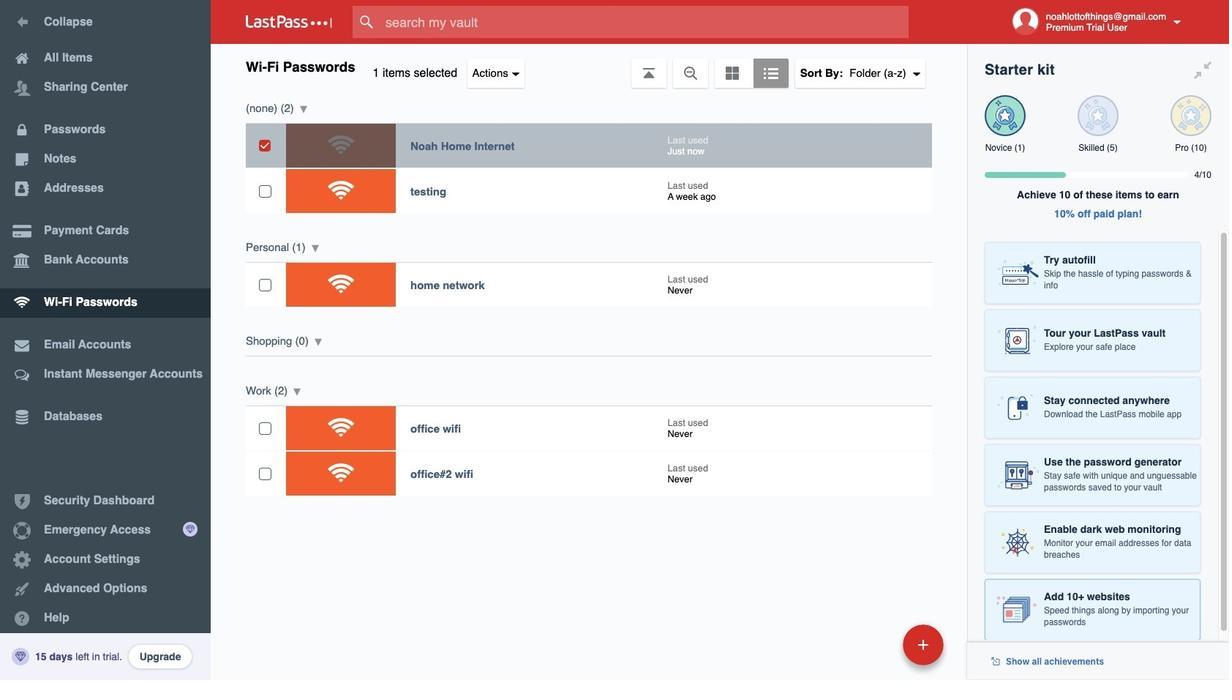 Task type: describe. For each thing, give the bounding box(es) containing it.
vault options navigation
[[211, 44, 968, 88]]

lastpass image
[[246, 15, 332, 29]]



Task type: locate. For each thing, give the bounding box(es) containing it.
new item navigation
[[803, 620, 953, 680]]

search my vault text field
[[353, 6, 938, 38]]

main navigation navigation
[[0, 0, 211, 680]]

Search search field
[[353, 6, 938, 38]]

new item element
[[803, 624, 950, 665]]



